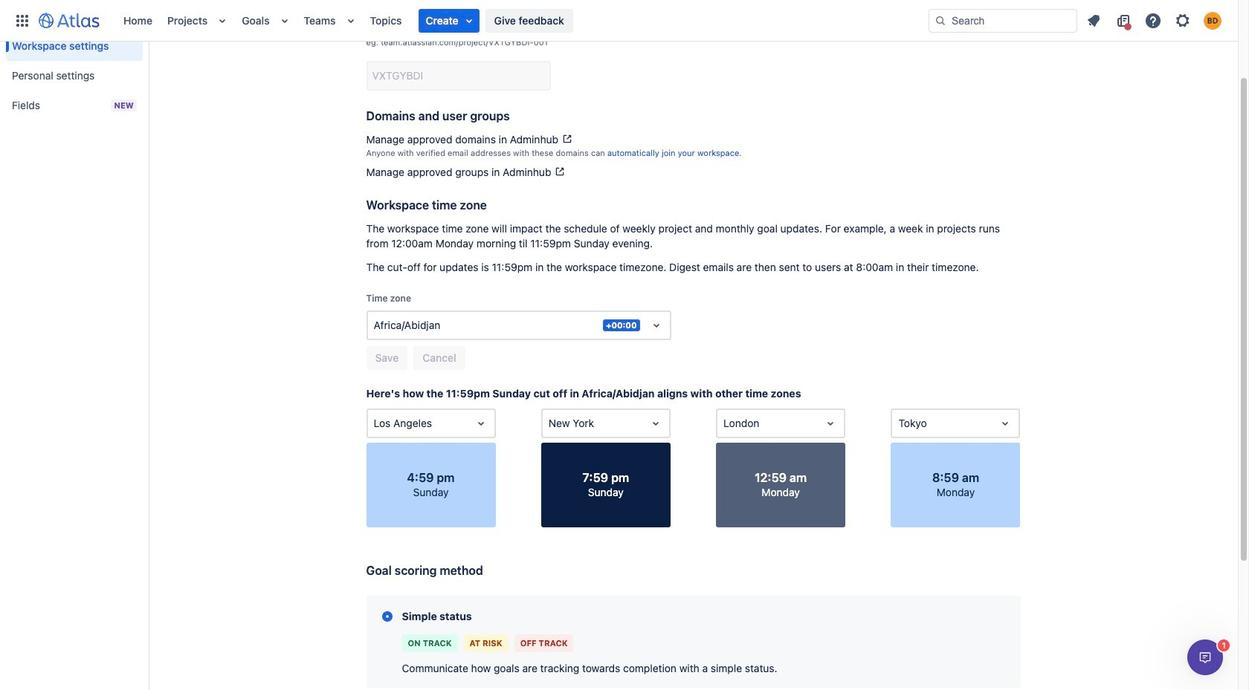 Task type: vqa. For each thing, say whether or not it's contained in the screenshot.
the bottommost An external link image
yes



Task type: describe. For each thing, give the bounding box(es) containing it.
list item inside list
[[418, 9, 479, 32]]

help image
[[1145, 12, 1162, 29]]

0 vertical spatial an external link image
[[561, 133, 573, 145]]

top element
[[9, 0, 929, 41]]

notifications image
[[1085, 12, 1103, 29]]

0 horizontal spatial list
[[116, 0, 929, 41]]

1 open image from the left
[[647, 415, 665, 433]]

Search field
[[929, 9, 1078, 32]]



Task type: locate. For each thing, give the bounding box(es) containing it.
None search field
[[929, 9, 1078, 32]]

1 horizontal spatial open image
[[647, 317, 665, 335]]

open image
[[647, 317, 665, 335], [472, 415, 490, 433], [997, 415, 1015, 433]]

switch to... image
[[13, 12, 31, 29]]

dialog
[[1188, 640, 1223, 676]]

None radio
[[382, 612, 392, 622]]

None text field
[[374, 318, 377, 333], [374, 416, 377, 431], [374, 318, 377, 333], [374, 416, 377, 431]]

settings image
[[1174, 12, 1192, 29]]

heading
[[6, 15, 143, 27]]

None field
[[368, 62, 549, 89]]

list item
[[418, 9, 479, 32]]

account image
[[1204, 12, 1222, 29]]

1 vertical spatial an external link image
[[554, 166, 566, 178]]

None text field
[[549, 416, 552, 431]]

0 horizontal spatial open image
[[647, 415, 665, 433]]

list
[[116, 0, 929, 41], [1081, 9, 1229, 32]]

2 open image from the left
[[822, 415, 840, 433]]

group
[[6, 0, 143, 125]]

1 horizontal spatial list
[[1081, 9, 1229, 32]]

banner
[[0, 0, 1238, 42]]

an external link image
[[561, 133, 573, 145], [554, 166, 566, 178]]

1 horizontal spatial open image
[[822, 415, 840, 433]]

0 horizontal spatial open image
[[472, 415, 490, 433]]

search image
[[935, 15, 947, 26]]

2 horizontal spatial open image
[[997, 415, 1015, 433]]

open image
[[647, 415, 665, 433], [822, 415, 840, 433]]



